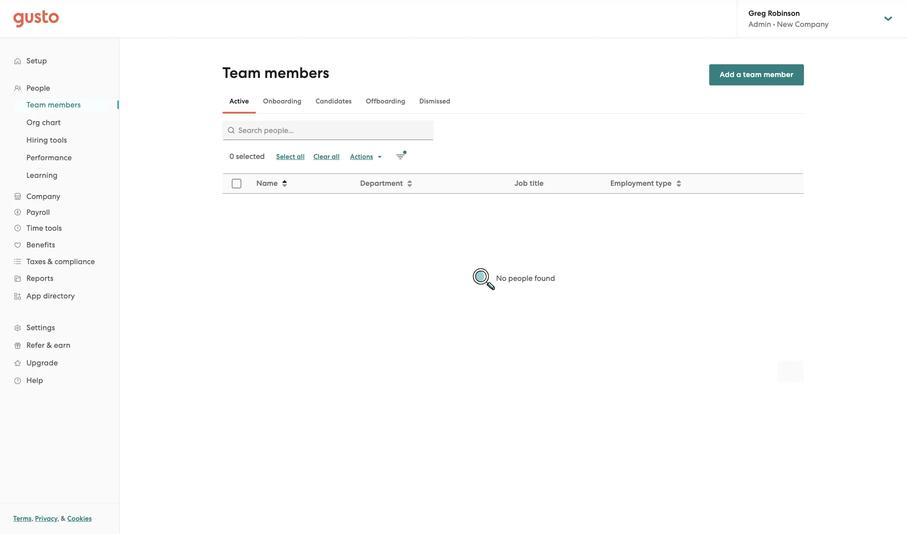Task type: describe. For each thing, give the bounding box(es) containing it.
upgrade link
[[9, 355, 110, 371]]

actions
[[350, 153, 373, 161]]

candidates button
[[309, 91, 359, 112]]

upgrade
[[26, 359, 58, 368]]

privacy link
[[35, 515, 57, 523]]

job
[[515, 179, 528, 188]]

candidates
[[316, 97, 352, 105]]

a
[[737, 70, 741, 79]]

all for select all
[[297, 153, 305, 161]]

time tools button
[[9, 220, 110, 236]]

Select all rows on this page checkbox
[[227, 174, 246, 193]]

payroll
[[26, 208, 50, 217]]

select all
[[276, 153, 305, 161]]

team
[[743, 70, 762, 79]]

people button
[[9, 80, 110, 96]]

team members link
[[16, 97, 110, 113]]

add a team member
[[720, 70, 794, 79]]

name button
[[251, 175, 354, 193]]

settings
[[26, 323, 55, 332]]

name
[[256, 179, 278, 188]]

home image
[[13, 10, 59, 28]]

offboarding
[[366, 97, 405, 105]]

people
[[26, 84, 50, 93]]

actions button
[[346, 150, 387, 164]]

app directory link
[[9, 288, 110, 304]]

tools for hiring tools
[[50, 136, 67, 145]]

earn
[[54, 341, 70, 350]]

time
[[26, 224, 43, 233]]

app directory
[[26, 292, 75, 301]]

1 , from the left
[[32, 515, 33, 523]]

admin
[[749, 20, 771, 29]]

settings link
[[9, 320, 110, 336]]

benefits
[[26, 241, 55, 249]]

1 horizontal spatial team members
[[223, 64, 329, 82]]

benefits link
[[9, 237, 110, 253]]

time tools
[[26, 224, 62, 233]]

employment type
[[611, 179, 672, 188]]

chart
[[42, 118, 61, 127]]

0 selected status
[[230, 152, 265, 161]]

0 selected
[[230, 152, 265, 161]]

all for clear all
[[332, 153, 340, 161]]

company inside dropdown button
[[26, 192, 60, 201]]

employment type button
[[605, 175, 804, 193]]

terms link
[[13, 515, 32, 523]]

active button
[[223, 91, 256, 112]]

refer & earn link
[[9, 338, 110, 353]]

privacy
[[35, 515, 57, 523]]

payroll button
[[9, 204, 110, 220]]

department button
[[355, 175, 509, 193]]

select
[[276, 153, 295, 161]]

department
[[360, 179, 403, 188]]

tools for time tools
[[45, 224, 62, 233]]

team inside "team members" link
[[26, 100, 46, 109]]

taxes & compliance
[[26, 257, 95, 266]]

clear
[[314, 153, 330, 161]]

cookies button
[[67, 514, 92, 524]]

onboarding button
[[256, 91, 309, 112]]

2 vertical spatial &
[[61, 515, 66, 523]]

clear all button
[[309, 150, 344, 164]]

terms
[[13, 515, 32, 523]]

0 vertical spatial members
[[264, 64, 329, 82]]

help link
[[9, 373, 110, 389]]

greg robinson admin • new company
[[749, 9, 829, 29]]

taxes & compliance button
[[9, 254, 110, 270]]

setup
[[26, 56, 47, 65]]

& for compliance
[[48, 257, 53, 266]]

add a team member button
[[709, 64, 804, 85]]

2 , from the left
[[57, 515, 59, 523]]

team members tab list
[[223, 89, 804, 114]]



Task type: locate. For each thing, give the bounding box(es) containing it.
1 vertical spatial team
[[26, 100, 46, 109]]

type
[[656, 179, 672, 188]]

0 horizontal spatial all
[[297, 153, 305, 161]]

, left 'cookies' button
[[57, 515, 59, 523]]

0 vertical spatial team
[[223, 64, 261, 82]]

•
[[773, 20, 775, 29]]

1 horizontal spatial team
[[223, 64, 261, 82]]

list containing team members
[[0, 96, 119, 184]]

directory
[[43, 292, 75, 301]]

members down people dropdown button
[[48, 100, 81, 109]]

refer & earn
[[26, 341, 70, 350]]

0 horizontal spatial ,
[[32, 515, 33, 523]]

job title
[[515, 179, 544, 188]]

0 horizontal spatial company
[[26, 192, 60, 201]]

all inside button
[[297, 153, 305, 161]]

list
[[0, 80, 119, 390], [0, 96, 119, 184]]

active
[[230, 97, 249, 105]]

org chart link
[[16, 115, 110, 130]]

selected
[[236, 152, 265, 161]]

0
[[230, 152, 234, 161]]

&
[[48, 257, 53, 266], [47, 341, 52, 350], [61, 515, 66, 523]]

setup link
[[9, 53, 110, 69]]

org
[[26, 118, 40, 127]]

2 list from the top
[[0, 96, 119, 184]]

refer
[[26, 341, 45, 350]]

list containing people
[[0, 80, 119, 390]]

dismissed button
[[413, 91, 458, 112]]

team up active
[[223, 64, 261, 82]]

1 horizontal spatial company
[[795, 20, 829, 29]]

dismissed
[[420, 97, 451, 105]]

performance link
[[16, 150, 110, 166]]

company
[[795, 20, 829, 29], [26, 192, 60, 201]]

tools up performance link
[[50, 136, 67, 145]]

1 list from the top
[[0, 80, 119, 390]]

1 horizontal spatial all
[[332, 153, 340, 161]]

cookies
[[67, 515, 92, 523]]

, left privacy link
[[32, 515, 33, 523]]

1 vertical spatial tools
[[45, 224, 62, 233]]

1 vertical spatial company
[[26, 192, 60, 201]]

found
[[535, 274, 555, 283]]

1 horizontal spatial members
[[264, 64, 329, 82]]

learning
[[26, 171, 58, 180]]

0 vertical spatial company
[[795, 20, 829, 29]]

members
[[264, 64, 329, 82], [48, 100, 81, 109]]

0 horizontal spatial team members
[[26, 100, 81, 109]]

reports link
[[9, 271, 110, 286]]

new
[[777, 20, 793, 29]]

& right taxes
[[48, 257, 53, 266]]

hiring tools
[[26, 136, 67, 145]]

team members down people dropdown button
[[26, 100, 81, 109]]

terms , privacy , & cookies
[[13, 515, 92, 523]]

Search people... field
[[223, 121, 434, 140]]

robinson
[[768, 9, 800, 18]]

1 horizontal spatial ,
[[57, 515, 59, 523]]

0 vertical spatial &
[[48, 257, 53, 266]]

greg
[[749, 9, 766, 18]]

no people found
[[496, 274, 555, 283]]

company inside greg robinson admin • new company
[[795, 20, 829, 29]]

new notifications image
[[396, 151, 407, 161]]

company button
[[9, 189, 110, 204]]

1 all from the left
[[297, 153, 305, 161]]

0 vertical spatial team members
[[223, 64, 329, 82]]

gusto navigation element
[[0, 38, 119, 404]]

company right new
[[795, 20, 829, 29]]

all right the clear
[[332, 153, 340, 161]]

all right select
[[297, 153, 305, 161]]

taxes
[[26, 257, 46, 266]]

clear all
[[314, 153, 340, 161]]

org chart
[[26, 118, 61, 127]]

members up onboarding button
[[264, 64, 329, 82]]

0 horizontal spatial members
[[48, 100, 81, 109]]

tools inside dropdown button
[[45, 224, 62, 233]]

member
[[764, 70, 794, 79]]

app
[[26, 292, 41, 301]]

1 vertical spatial &
[[47, 341, 52, 350]]

no
[[496, 274, 507, 283]]

hiring tools link
[[16, 132, 110, 148]]

employment
[[611, 179, 654, 188]]

& for earn
[[47, 341, 52, 350]]

add
[[720, 70, 735, 79]]

1 vertical spatial team members
[[26, 100, 81, 109]]

offboarding button
[[359, 91, 413, 112]]

2 all from the left
[[332, 153, 340, 161]]

title
[[530, 179, 544, 188]]

select all button
[[272, 150, 309, 164]]

0 vertical spatial tools
[[50, 136, 67, 145]]

onboarding
[[263, 97, 302, 105]]

team members inside list
[[26, 100, 81, 109]]

,
[[32, 515, 33, 523], [57, 515, 59, 523]]

performance
[[26, 153, 72, 162]]

tools
[[50, 136, 67, 145], [45, 224, 62, 233]]

team members
[[223, 64, 329, 82], [26, 100, 81, 109]]

compliance
[[55, 257, 95, 266]]

1 vertical spatial members
[[48, 100, 81, 109]]

team members up onboarding button
[[223, 64, 329, 82]]

learning link
[[16, 167, 110, 183]]

& left 'cookies' button
[[61, 515, 66, 523]]

tools down payroll dropdown button
[[45, 224, 62, 233]]

people
[[508, 274, 533, 283]]

help
[[26, 376, 43, 385]]

& left earn
[[47, 341, 52, 350]]

0 horizontal spatial team
[[26, 100, 46, 109]]

team down people
[[26, 100, 46, 109]]

all inside "button"
[[332, 153, 340, 161]]

company up payroll
[[26, 192, 60, 201]]

members inside gusto navigation element
[[48, 100, 81, 109]]

all
[[297, 153, 305, 161], [332, 153, 340, 161]]

hiring
[[26, 136, 48, 145]]

& inside 'dropdown button'
[[48, 257, 53, 266]]

reports
[[26, 274, 54, 283]]



Task type: vqa. For each thing, say whether or not it's contained in the screenshot.
top THEY'LL
no



